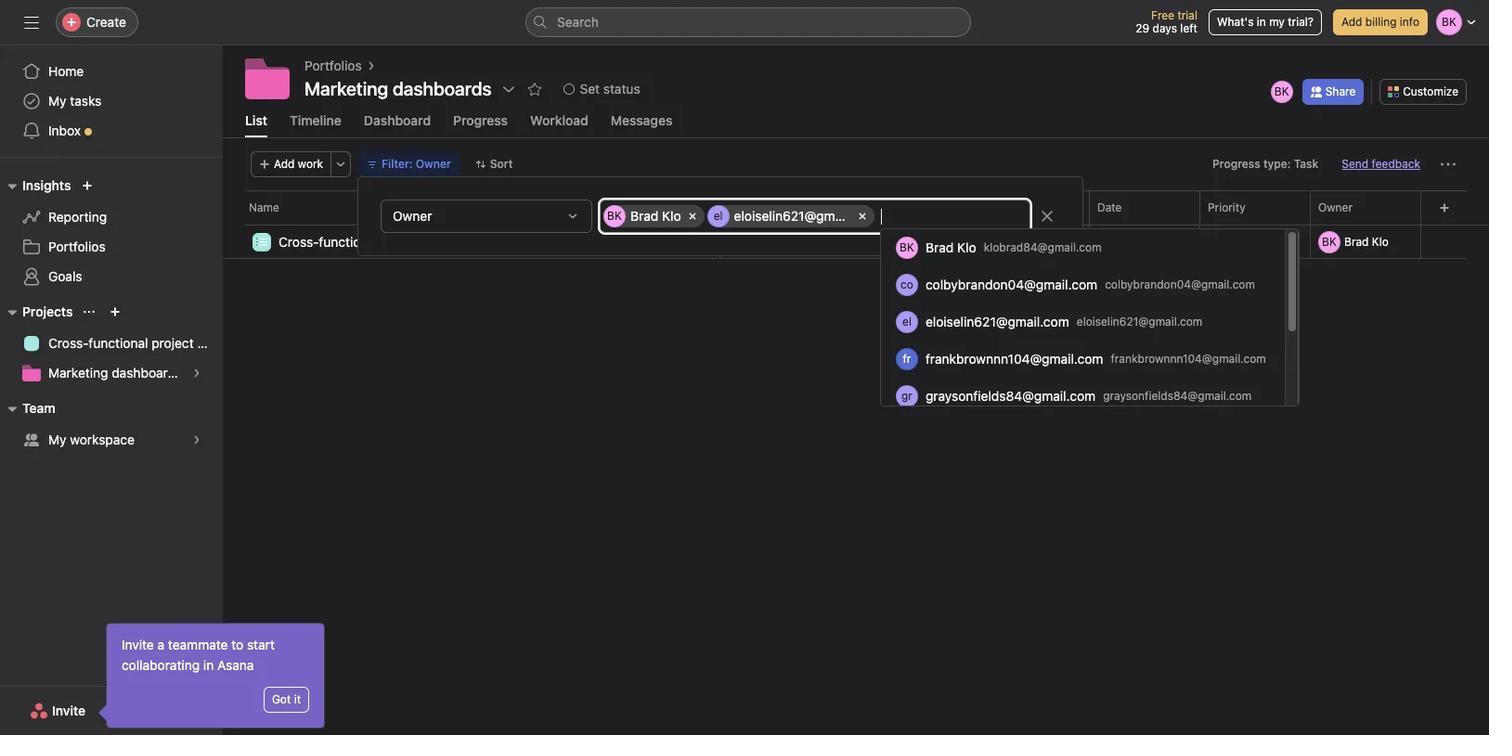 Task type: vqa. For each thing, say whether or not it's contained in the screenshot.
Dashboard
yes



Task type: locate. For each thing, give the bounding box(es) containing it.
brad klo left el
[[631, 208, 681, 224]]

klo inside brad klo cell
[[662, 208, 681, 224]]

bk
[[1275, 84, 1290, 98], [607, 209, 622, 223], [1323, 235, 1337, 248]]

portfolios down the reporting
[[48, 239, 106, 254]]

portfolios link
[[305, 56, 362, 76], [11, 232, 212, 262]]

collaborating
[[122, 658, 200, 673]]

projects button
[[0, 301, 73, 323]]

portfolios up timeline
[[305, 58, 362, 73]]

1 horizontal spatial cross-functional project plan link
[[279, 232, 453, 252]]

add to starred image
[[527, 82, 542, 97]]

1 horizontal spatial invite
[[122, 637, 154, 653]]

plan up see details, marketing dashboards image
[[197, 335, 223, 351]]

0 horizontal spatial klo
[[662, 208, 681, 224]]

status
[[728, 201, 762, 215]]

0 vertical spatial project
[[382, 234, 424, 249]]

a
[[157, 637, 165, 653]]

days
[[1153, 21, 1178, 35]]

0 horizontal spatial portfolios
[[48, 239, 106, 254]]

timeline
[[290, 112, 342, 128]]

0 vertical spatial my
[[48, 93, 66, 109]]

1 row from the top
[[223, 190, 1490, 225]]

row
[[223, 190, 1490, 225], [223, 224, 1490, 226]]

0 vertical spatial invite
[[122, 637, 154, 653]]

1 horizontal spatial in
[[1257, 15, 1267, 29]]

1 vertical spatial cross-functional project plan
[[48, 335, 223, 351]]

0 horizontal spatial progress
[[453, 112, 508, 128]]

new image
[[82, 180, 93, 191]]

1 horizontal spatial brad klo
[[1345, 235, 1389, 248]]

0 horizontal spatial cross-functional project plan link
[[11, 329, 223, 358]]

0 vertical spatial cross-functional project plan link
[[279, 232, 453, 252]]

0 vertical spatial functional
[[319, 234, 378, 249]]

0 vertical spatial brad klo
[[631, 208, 681, 224]]

1 vertical spatial add
[[274, 157, 295, 171]]

0%
[[976, 235, 993, 248]]

1 horizontal spatial brad
[[1345, 235, 1369, 248]]

add inside add billing info button
[[1342, 15, 1363, 29]]

portfolios link down the reporting
[[11, 232, 212, 262]]

0 vertical spatial cross-
[[279, 234, 319, 249]]

customize button
[[1380, 78, 1467, 104]]

functional
[[319, 234, 378, 249], [89, 335, 148, 351]]

owner right filter:
[[416, 157, 451, 171]]

list link
[[245, 112, 267, 137]]

brad left el
[[631, 208, 659, 224]]

create
[[86, 14, 126, 30]]

invite
[[122, 637, 154, 653], [52, 703, 86, 719]]

2 vertical spatial bk
[[1323, 235, 1337, 248]]

1 vertical spatial cross-
[[48, 335, 89, 351]]

1 vertical spatial portfolios
[[48, 239, 106, 254]]

1 horizontal spatial klo
[[1372, 235, 1389, 248]]

1 vertical spatial in
[[203, 658, 214, 673]]

invite inside invite a teammate to start collaborating in asana got it
[[122, 637, 154, 653]]

got
[[272, 693, 291, 707]]

0 vertical spatial klo
[[662, 208, 681, 224]]

it
[[294, 693, 301, 707]]

status
[[604, 81, 640, 97]]

1 vertical spatial functional
[[89, 335, 148, 351]]

brad inside cross-functional project plan row
[[1345, 235, 1369, 248]]

cross-functional project plan link down filter:
[[279, 232, 453, 252]]

0 vertical spatial progress
[[453, 112, 508, 128]]

in left my
[[1257, 15, 1267, 29]]

left
[[1181, 21, 1198, 35]]

my
[[1270, 15, 1285, 29]]

my inside global element
[[48, 93, 66, 109]]

more actions image up "add field" image
[[1441, 157, 1456, 172]]

1 vertical spatial cross-functional project plan link
[[11, 329, 223, 358]]

cross-functional project plan
[[279, 234, 453, 249], [48, 335, 223, 351]]

send
[[1342, 157, 1369, 171]]

cross- up marketing
[[48, 335, 89, 351]]

1 vertical spatial klo
[[1372, 235, 1389, 248]]

1 vertical spatial project
[[152, 335, 194, 351]]

reporting
[[48, 209, 107, 225]]

cross-functional project plan link
[[279, 232, 453, 252], [11, 329, 223, 358]]

0 horizontal spatial brad klo
[[631, 208, 681, 224]]

tasks
[[70, 93, 102, 109]]

0 vertical spatial portfolios link
[[305, 56, 362, 76]]

klo inside cell
[[1372, 235, 1389, 248]]

1 vertical spatial bk
[[607, 209, 622, 223]]

invite for invite a teammate to start collaborating in asana got it
[[122, 637, 154, 653]]

0 horizontal spatial project
[[152, 335, 194, 351]]

feedback
[[1372, 157, 1421, 171]]

see details, my workspace image
[[191, 435, 202, 446]]

0 vertical spatial brad
[[631, 208, 659, 224]]

my
[[48, 93, 66, 109], [48, 432, 66, 448]]

no recent updates
[[750, 235, 848, 248]]

0 vertical spatial plan
[[428, 234, 453, 249]]

brad klo inside brad klo cell
[[631, 208, 681, 224]]

add work
[[274, 157, 323, 171]]

my workspace
[[48, 432, 135, 448]]

functional inside cross-functional project plan cell
[[319, 234, 378, 249]]

my down team
[[48, 432, 66, 448]]

progress for progress type: task
[[1213, 157, 1261, 171]]

list image
[[256, 236, 267, 248]]

project inside 'element'
[[152, 335, 194, 351]]

portfolios link up timeline
[[305, 56, 362, 76]]

klo
[[662, 208, 681, 224], [1372, 235, 1389, 248]]

my inside teams element
[[48, 432, 66, 448]]

free trial 29 days left
[[1136, 8, 1198, 35]]

my for my tasks
[[48, 93, 66, 109]]

functional down work
[[319, 234, 378, 249]]

cross- right the list "icon"
[[279, 234, 319, 249]]

brad klo cell
[[604, 205, 705, 228]]

1 horizontal spatial cross-functional project plan
[[279, 234, 453, 249]]

invite button
[[18, 695, 98, 728]]

1 vertical spatial portfolios link
[[11, 232, 212, 262]]

cross-
[[279, 234, 319, 249], [48, 335, 89, 351]]

0 vertical spatial in
[[1257, 15, 1267, 29]]

inbox link
[[11, 116, 212, 146]]

0 horizontal spatial portfolios link
[[11, 232, 212, 262]]

0 horizontal spatial in
[[203, 658, 214, 673]]

owner
[[416, 157, 451, 171], [1319, 201, 1353, 215], [393, 208, 432, 224]]

0 vertical spatial bk
[[1275, 84, 1290, 98]]

hide sidebar image
[[24, 15, 39, 30]]

klo left el
[[662, 208, 681, 224]]

more actions image right work
[[335, 159, 346, 170]]

1 vertical spatial plan
[[197, 335, 223, 351]]

1 horizontal spatial cross-
[[279, 234, 319, 249]]

more actions image
[[1441, 157, 1456, 172], [335, 159, 346, 170]]

1 vertical spatial my
[[48, 432, 66, 448]]

project
[[382, 234, 424, 249], [152, 335, 194, 351]]

trial
[[1178, 8, 1198, 22]]

0 horizontal spatial brad
[[631, 208, 659, 224]]

my left tasks
[[48, 93, 66, 109]]

cross-functional project plan inside cross-functional project plan cell
[[279, 234, 453, 249]]

in
[[1257, 15, 1267, 29], [203, 658, 214, 673]]

progress link
[[453, 112, 508, 137]]

functional up marketing dashboards at left
[[89, 335, 148, 351]]

brad klo
[[631, 208, 681, 224], [1345, 235, 1389, 248]]

plan
[[428, 234, 453, 249], [197, 335, 223, 351]]

dashboards
[[112, 365, 182, 381]]

project down filter: owner dropdown button
[[382, 234, 424, 249]]

portfolios
[[305, 58, 362, 73], [48, 239, 106, 254]]

asana
[[217, 658, 254, 673]]

add left work
[[274, 157, 295, 171]]

1 horizontal spatial add
[[1342, 15, 1363, 29]]

recent
[[768, 235, 802, 248]]

cross-functional project plan inside cross-functional project plan link
[[48, 335, 223, 351]]

0 horizontal spatial more actions image
[[335, 159, 346, 170]]

1 horizontal spatial plan
[[428, 234, 453, 249]]

teams element
[[0, 392, 223, 459]]

None text field
[[881, 205, 895, 228]]

owner down send
[[1319, 201, 1353, 215]]

0 horizontal spatial add
[[274, 157, 295, 171]]

progress
[[453, 112, 508, 128], [1213, 157, 1261, 171]]

search
[[557, 14, 599, 30]]

owner down filter: owner dropdown button
[[393, 208, 432, 224]]

home
[[48, 63, 84, 79]]

0 vertical spatial add
[[1342, 15, 1363, 29]]

1 horizontal spatial functional
[[319, 234, 378, 249]]

filter: owner
[[382, 157, 451, 171]]

insights
[[22, 177, 71, 193]]

progress left type:
[[1213, 157, 1261, 171]]

cross-functional project plan down filter:
[[279, 234, 453, 249]]

cell
[[1310, 225, 1432, 259]]

send feedback
[[1342, 157, 1421, 171]]

add inside the add work button
[[274, 157, 295, 171]]

1 vertical spatial invite
[[52, 703, 86, 719]]

—
[[1212, 236, 1220, 248]]

2 horizontal spatial bk
[[1323, 235, 1337, 248]]

1 horizontal spatial project
[[382, 234, 424, 249]]

0 horizontal spatial cross-
[[48, 335, 89, 351]]

share button
[[1303, 78, 1365, 104]]

brad
[[631, 208, 659, 224], [1345, 235, 1369, 248]]

0 vertical spatial cross-functional project plan
[[279, 234, 453, 249]]

workload
[[530, 112, 589, 128]]

0 horizontal spatial cross-functional project plan
[[48, 335, 223, 351]]

1 vertical spatial brad klo
[[1345, 235, 1389, 248]]

progress inside dropdown button
[[1213, 157, 1261, 171]]

owner inside row
[[1319, 201, 1353, 215]]

brad klo left remove image
[[1345, 235, 1389, 248]]

my workspace link
[[11, 425, 212, 455]]

set status
[[580, 81, 640, 97]]

0 horizontal spatial invite
[[52, 703, 86, 719]]

0 horizontal spatial bk
[[607, 209, 622, 223]]

1 vertical spatial brad
[[1345, 235, 1369, 248]]

1 my from the top
[[48, 93, 66, 109]]

0 horizontal spatial functional
[[89, 335, 148, 351]]

progress down show options image
[[453, 112, 508, 128]]

1 horizontal spatial portfolios link
[[305, 56, 362, 76]]

cross-functional project plan row
[[223, 225, 1490, 261]]

add for add billing info
[[1342, 15, 1363, 29]]

sort button
[[467, 151, 521, 177]]

bk inside cell
[[1323, 235, 1337, 248]]

1 vertical spatial progress
[[1213, 157, 1261, 171]]

remove image
[[1040, 209, 1055, 224]]

brad left remove image
[[1345, 235, 1369, 248]]

updates
[[805, 235, 848, 248]]

invite inside button
[[52, 703, 86, 719]]

project up see details, marketing dashboards image
[[152, 335, 194, 351]]

klo left remove image
[[1372, 235, 1389, 248]]

2 my from the top
[[48, 432, 66, 448]]

plan down owner popup button
[[428, 234, 453, 249]]

1 horizontal spatial progress
[[1213, 157, 1261, 171]]

0 horizontal spatial plan
[[197, 335, 223, 351]]

marketing dashboards
[[48, 365, 182, 381]]

in down 'teammate'
[[203, 658, 214, 673]]

plan inside cell
[[428, 234, 453, 249]]

add left billing
[[1342, 15, 1363, 29]]

cross-functional project plan link up marketing dashboards at left
[[11, 329, 223, 358]]

team
[[22, 400, 55, 416]]

list
[[245, 112, 267, 128]]

1 horizontal spatial portfolios
[[305, 58, 362, 73]]

priority
[[1208, 201, 1246, 215]]

eloiselin621@gmail.com cell
[[707, 205, 878, 228]]

cross-functional project plan up "dashboards"
[[48, 335, 223, 351]]



Task type: describe. For each thing, give the bounding box(es) containing it.
cross- inside cell
[[279, 234, 319, 249]]

create button
[[56, 7, 138, 37]]

team button
[[0, 397, 55, 420]]

insights element
[[0, 169, 223, 295]]

set
[[580, 81, 600, 97]]

show options, current sort, top image
[[84, 306, 95, 318]]

29
[[1136, 21, 1150, 35]]

add for add work
[[274, 157, 295, 171]]

global element
[[0, 46, 223, 157]]

reporting link
[[11, 202, 212, 232]]

brad inside cell
[[631, 208, 659, 224]]

filter: owner button
[[359, 151, 459, 177]]

goals
[[48, 268, 82, 284]]

invite a teammate to start collaborating in asana tooltip
[[101, 624, 324, 728]]

2 row from the top
[[223, 224, 1490, 226]]

messages
[[611, 112, 673, 128]]

no recent updates cell
[[720, 225, 905, 259]]

1 horizontal spatial more actions image
[[1441, 157, 1456, 172]]

workspace
[[70, 432, 135, 448]]

portfolios inside insights element
[[48, 239, 106, 254]]

what's in my trial?
[[1217, 15, 1314, 29]]

eloiselin621@gmail.com
[[734, 208, 878, 224]]

got it button
[[264, 687, 309, 713]]

progress type: task
[[1213, 157, 1319, 171]]

add work button
[[251, 151, 332, 177]]

cell containing bk
[[1310, 225, 1432, 259]]

insights button
[[0, 175, 71, 197]]

cross-functional project plan cell
[[223, 225, 721, 261]]

owner button
[[381, 200, 593, 233]]

filter:
[[382, 157, 413, 171]]

dashboard link
[[364, 112, 431, 137]]

my tasks link
[[11, 86, 212, 116]]

share
[[1326, 84, 1356, 98]]

billing
[[1366, 15, 1397, 29]]

customize
[[1404, 84, 1459, 98]]

projects
[[22, 304, 73, 319]]

marketing dashboards link
[[11, 358, 212, 388]]

what's
[[1217, 15, 1254, 29]]

search button
[[526, 7, 971, 37]]

owner inside dropdown button
[[416, 157, 451, 171]]

0 vertical spatial portfolios
[[305, 58, 362, 73]]

goals link
[[11, 262, 212, 292]]

marketing dashboards
[[305, 78, 492, 99]]

inbox
[[48, 123, 81, 138]]

functional inside projects 'element'
[[89, 335, 148, 351]]

progress type: task button
[[1205, 151, 1327, 177]]

brad klo inside cell
[[1345, 235, 1389, 248]]

trial?
[[1288, 15, 1314, 29]]

to
[[231, 637, 244, 653]]

marketing
[[48, 365, 108, 381]]

set status button
[[555, 76, 649, 102]]

task
[[1294, 157, 1319, 171]]

my for my workspace
[[48, 432, 66, 448]]

name
[[249, 201, 279, 215]]

search list box
[[526, 7, 971, 37]]

progress for progress
[[453, 112, 508, 128]]

dashboard
[[364, 112, 431, 128]]

el
[[714, 209, 723, 223]]

messages link
[[611, 112, 673, 137]]

in inside what's in my trial? button
[[1257, 15, 1267, 29]]

free
[[1152, 8, 1175, 22]]

timeline link
[[290, 112, 342, 137]]

add field image
[[1439, 202, 1450, 214]]

info
[[1400, 15, 1420, 29]]

see details, marketing dashboards image
[[191, 368, 202, 379]]

workload link
[[530, 112, 589, 137]]

invite a teammate to start collaborating in asana got it
[[122, 637, 301, 707]]

add billing info button
[[1334, 9, 1428, 35]]

sort
[[490, 157, 513, 171]]

bk inside brad klo cell
[[607, 209, 622, 223]]

in inside invite a teammate to start collaborating in asana got it
[[203, 658, 214, 673]]

cross-functional project plan link inside cell
[[279, 232, 453, 252]]

type:
[[1264, 157, 1291, 171]]

invite for invite
[[52, 703, 86, 719]]

cross- inside projects 'element'
[[48, 335, 89, 351]]

what's in my trial? button
[[1209, 9, 1322, 35]]

no
[[750, 235, 765, 248]]

— button
[[1201, 225, 1310, 259]]

show options image
[[501, 82, 516, 97]]

owner inside popup button
[[393, 208, 432, 224]]

project inside cell
[[382, 234, 424, 249]]

1 horizontal spatial bk
[[1275, 84, 1290, 98]]

work
[[298, 157, 323, 171]]

remove image
[[1417, 236, 1428, 248]]

send feedback link
[[1342, 156, 1421, 173]]

start
[[247, 637, 275, 653]]

home link
[[11, 57, 212, 86]]

projects element
[[0, 295, 223, 392]]

new project or portfolio image
[[110, 306, 121, 318]]

date
[[1098, 201, 1122, 215]]

row containing name
[[223, 190, 1490, 225]]

plan inside projects 'element'
[[197, 335, 223, 351]]

teammate
[[168, 637, 228, 653]]



